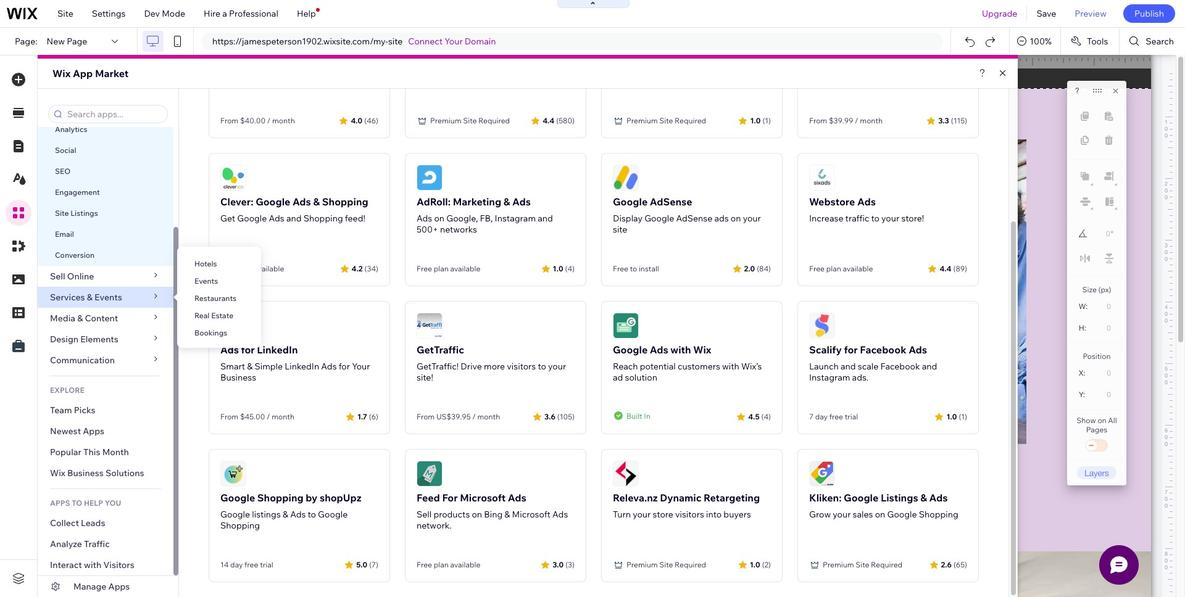 Task type: vqa. For each thing, say whether or not it's contained in the screenshot.
Save Button at the top of page
yes



Task type: locate. For each thing, give the bounding box(es) containing it.
1 horizontal spatial sell
[[417, 509, 432, 520]]

free to install
[[613, 264, 659, 273]]

free for feed for microsoft ads
[[417, 561, 432, 570]]

(2)
[[762, 560, 771, 570]]

gettraffic
[[417, 344, 464, 356]]

1 vertical spatial day
[[230, 561, 243, 570]]

available for shopping
[[254, 264, 284, 273]]

1 horizontal spatial microsoft
[[512, 509, 551, 520]]

1.0 for releva.nz dynamic retargeting
[[750, 560, 760, 570]]

14 day free trial
[[220, 561, 273, 570]]

day right 14
[[230, 561, 243, 570]]

for inside scalify for facebook ads launch and scale facebook and instagram ads.
[[844, 344, 858, 356]]

0 horizontal spatial 4.4
[[543, 116, 555, 125]]

search
[[1146, 36, 1174, 47]]

0 horizontal spatial listings
[[70, 209, 98, 218]]

available down networks
[[450, 264, 481, 273]]

1 vertical spatial facebook
[[881, 361, 920, 372]]

business inside sidebar element
[[67, 468, 104, 479]]

/ right $45.00
[[267, 412, 270, 422]]

4.0 (46)
[[351, 116, 378, 125]]

traffic
[[846, 213, 869, 224]]

1.0 for adroll: marketing & ads
[[553, 264, 563, 273]]

feed for microsoft ads sell products on bing & microsoft ads network.
[[417, 492, 568, 532]]

services & events
[[50, 292, 122, 303]]

apps up this
[[83, 426, 104, 437]]

(6)
[[369, 412, 378, 421]]

0 vertical spatial apps
[[83, 426, 104, 437]]

free plan available up restaurants link
[[220, 264, 284, 273]]

analyze
[[50, 539, 82, 550]]

wix inside google ads with wix reach potential customers with wix's ad solution
[[693, 344, 711, 356]]

wix inside sidebar element
[[50, 468, 65, 479]]

premium site required for 2.6 (65)
[[823, 561, 903, 570]]

7
[[809, 412, 814, 422]]

new
[[47, 36, 65, 47]]

wix left app
[[52, 67, 71, 80]]

facebook up scale
[[860, 344, 907, 356]]

releva.nz dynamic retargeting logo image
[[613, 461, 639, 487]]

with inside sidebar element
[[84, 560, 101, 571]]

events inside sidebar element
[[94, 292, 122, 303]]

plan for feed
[[434, 561, 449, 570]]

day right 7
[[815, 412, 828, 422]]

visitors down "dynamic" on the right of the page
[[675, 509, 704, 520]]

engagement link
[[38, 182, 173, 203]]

and right scale
[[922, 361, 937, 372]]

free down 500+
[[417, 264, 432, 273]]

hire a professional
[[204, 8, 278, 19]]

(7)
[[369, 560, 378, 570]]

free plan available for feed
[[417, 561, 481, 570]]

1 vertical spatial visitors
[[675, 509, 704, 520]]

google inside google ads with wix reach potential customers with wix's ad solution
[[613, 344, 648, 356]]

1 vertical spatial adsense
[[676, 213, 713, 224]]

apps
[[83, 426, 104, 437], [108, 582, 130, 593]]

ads
[[293, 196, 311, 208], [512, 196, 531, 208], [857, 196, 876, 208], [269, 213, 284, 224], [417, 213, 432, 224], [220, 344, 239, 356], [650, 344, 668, 356], [909, 344, 927, 356], [321, 361, 337, 372], [508, 492, 526, 504], [929, 492, 948, 504], [290, 509, 306, 520], [553, 509, 568, 520]]

social link
[[38, 140, 173, 161]]

0 horizontal spatial for
[[241, 344, 255, 356]]

visitors right more
[[507, 361, 536, 372]]

from left $40.00
[[220, 116, 238, 125]]

premium site required for 1.0 (1)
[[627, 116, 706, 125]]

None text field
[[1092, 365, 1116, 382], [1091, 386, 1116, 403], [1092, 365, 1116, 382], [1091, 386, 1116, 403]]

google right clever:
[[256, 196, 290, 208]]

listings
[[70, 209, 98, 218], [881, 492, 918, 504]]

events down 'sell online' link
[[94, 292, 122, 303]]

linkedin up simple at the left bottom of the page
[[257, 344, 298, 356]]

500+
[[417, 224, 438, 235]]

on down "adroll:"
[[434, 213, 445, 224]]

events
[[194, 277, 218, 286], [94, 292, 122, 303]]

1 horizontal spatial apps
[[108, 582, 130, 593]]

site up the free to install
[[613, 224, 628, 235]]

1 vertical spatial apps
[[108, 582, 130, 593]]

settings
[[92, 8, 126, 19]]

scale
[[858, 361, 879, 372]]

free plan available for clever:
[[220, 264, 284, 273]]

3.0
[[553, 560, 564, 570]]

0 horizontal spatial instagram
[[495, 213, 536, 224]]

your inside webstore ads increase traffic to your store!
[[882, 213, 900, 224]]

0 horizontal spatial apps
[[83, 426, 104, 437]]

1 vertical spatial 1.0 (1)
[[947, 412, 967, 421]]

to right traffic
[[871, 213, 880, 224]]

your left store!
[[882, 213, 900, 224]]

and up 1.0 (4)
[[538, 213, 553, 224]]

available
[[254, 264, 284, 273], [450, 264, 481, 273], [843, 264, 873, 273], [450, 561, 481, 570]]

premium up adroll: marketing & ads logo
[[430, 116, 462, 125]]

1 vertical spatial (1)
[[959, 412, 967, 421]]

your inside google adsense display google adsense ads on your site
[[743, 213, 761, 224]]

free right hotels
[[220, 264, 236, 273]]

3.0 (3)
[[553, 560, 575, 570]]

0 horizontal spatial events
[[94, 292, 122, 303]]

0 horizontal spatial sell
[[50, 271, 65, 282]]

0 horizontal spatial with
[[84, 560, 101, 571]]

your inside releva.nz dynamic retargeting turn your store visitors into buyers
[[633, 509, 651, 520]]

and inside clever: google ads & shopping get google ads and shopping feed!
[[286, 213, 302, 224]]

from left the us$39.95
[[417, 412, 435, 422]]

premium down turn
[[627, 561, 658, 570]]

from left $45.00
[[220, 412, 238, 422]]

site inside google adsense display google adsense ads on your site
[[613, 224, 628, 235]]

premium for 4.4 (580)
[[430, 116, 462, 125]]

shopping up 2.6
[[919, 509, 959, 520]]

sell left online
[[50, 271, 65, 282]]

0 horizontal spatial 1.0 (1)
[[750, 116, 771, 125]]

14
[[220, 561, 229, 570]]

1 vertical spatial with
[[722, 361, 739, 372]]

upgrade
[[982, 8, 1018, 19]]

wix down the 'popular'
[[50, 468, 65, 479]]

on left the 'bing'
[[472, 509, 482, 520]]

ads for linkedin logo image
[[220, 313, 246, 339]]

/ right $40.00
[[267, 116, 271, 125]]

store!
[[902, 213, 924, 224]]

premium down grow
[[823, 561, 854, 570]]

1 vertical spatial sell
[[417, 509, 432, 520]]

apps for manage apps
[[108, 582, 130, 593]]

1 horizontal spatial business
[[220, 372, 256, 383]]

available for ads
[[450, 264, 481, 273]]

potential
[[640, 361, 676, 372]]

google up sales
[[844, 492, 879, 504]]

free left install
[[613, 264, 628, 273]]

2 vertical spatial wix
[[50, 468, 65, 479]]

app
[[73, 67, 93, 80]]

free plan available down the network.
[[417, 561, 481, 570]]

2 horizontal spatial for
[[844, 344, 858, 356]]

month right $39.99
[[860, 116, 883, 125]]

preview button
[[1066, 0, 1116, 27]]

0 horizontal spatial business
[[67, 468, 104, 479]]

0 vertical spatial day
[[815, 412, 828, 422]]

1 horizontal spatial trial
[[845, 412, 858, 422]]

trial right 14
[[260, 561, 273, 570]]

2.6 (65)
[[941, 560, 967, 570]]

microsoft right the 'bing'
[[512, 509, 551, 520]]

fb,
[[480, 213, 493, 224]]

free right 14
[[245, 561, 258, 570]]

microsoft up the 'bing'
[[460, 492, 506, 504]]

for
[[442, 492, 458, 504]]

4.2 (34)
[[352, 264, 378, 273]]

to left install
[[630, 264, 637, 273]]

to down 'by'
[[308, 509, 316, 520]]

available down traffic
[[843, 264, 873, 273]]

site for 4.4 (580)
[[463, 116, 477, 125]]

site inside sidebar element
[[55, 209, 69, 218]]

on left all at the bottom right
[[1098, 416, 1107, 425]]

1 horizontal spatial day
[[815, 412, 828, 422]]

month
[[272, 116, 295, 125], [860, 116, 883, 125], [272, 412, 294, 422], [478, 412, 500, 422]]

on inside google adsense display google adsense ads on your site
[[731, 213, 741, 224]]

0 horizontal spatial trial
[[260, 561, 273, 570]]

free for webstore ads
[[809, 264, 825, 273]]

premium for 1.0 (1)
[[627, 116, 658, 125]]

plan down increase
[[826, 264, 841, 273]]

facebook right scale
[[881, 361, 920, 372]]

2 vertical spatial with
[[84, 560, 101, 571]]

communication link
[[38, 350, 173, 371]]

1 horizontal spatial site
[[613, 224, 628, 235]]

sidebar element
[[38, 6, 179, 598]]

linkedin
[[257, 344, 298, 356], [285, 361, 319, 372]]

trial right 7
[[845, 412, 858, 422]]

2.0
[[744, 264, 755, 273]]

shopping up feed! at the left of page
[[322, 196, 368, 208]]

publish
[[1135, 8, 1164, 19]]

google up the 'display'
[[613, 196, 648, 208]]

your right ads
[[743, 213, 761, 224]]

(4) for google ads with wix
[[762, 412, 771, 421]]

2.0 (84)
[[744, 264, 771, 273]]

business down popular this month
[[67, 468, 104, 479]]

your left domain
[[445, 36, 463, 47]]

0 vertical spatial wix
[[52, 67, 71, 80]]

/ for $45.00
[[267, 412, 270, 422]]

you
[[105, 499, 121, 508]]

plan for webstore
[[826, 264, 841, 273]]

0 vertical spatial 1.0 (1)
[[750, 116, 771, 125]]

from for from $39.99 / month
[[809, 116, 827, 125]]

0 horizontal spatial (1)
[[763, 116, 771, 125]]

month right $45.00
[[272, 412, 294, 422]]

site for 1.0 (2)
[[660, 561, 673, 570]]

professional
[[229, 8, 278, 19]]

free for adroll: marketing & ads
[[417, 264, 432, 273]]

0 horizontal spatial day
[[230, 561, 243, 570]]

month for from $40.00 / month
[[272, 116, 295, 125]]

0 vertical spatial facebook
[[860, 344, 907, 356]]

to right more
[[538, 361, 546, 372]]

networks
[[440, 224, 477, 235]]

plan down 500+
[[434, 264, 449, 273]]

help
[[84, 499, 103, 508]]

built in
[[627, 411, 651, 421]]

google up reach
[[613, 344, 648, 356]]

0 vertical spatial business
[[220, 372, 256, 383]]

1 vertical spatial business
[[67, 468, 104, 479]]

install
[[639, 264, 659, 273]]

free for google
[[245, 561, 258, 570]]

with up "customers"
[[671, 344, 691, 356]]

/ for $40.00
[[267, 116, 271, 125]]

on right ads
[[731, 213, 741, 224]]

free down increase
[[809, 264, 825, 273]]

shopping inside the kliken: google listings & ads grow your sales on google shopping
[[919, 509, 959, 520]]

with left wix's in the bottom right of the page
[[722, 361, 739, 372]]

ads
[[715, 213, 729, 224]]

0 vertical spatial instagram
[[495, 213, 536, 224]]

(px)
[[1099, 285, 1111, 294]]

1 horizontal spatial for
[[339, 361, 350, 372]]

1 vertical spatial your
[[352, 361, 370, 372]]

sell inside feed for microsoft ads sell products on bing & microsoft ads network.
[[417, 509, 432, 520]]

publish button
[[1124, 4, 1175, 23]]

1 horizontal spatial your
[[445, 36, 463, 47]]

free plan available down networks
[[417, 264, 481, 273]]

2 horizontal spatial with
[[722, 361, 739, 372]]

wix up "customers"
[[693, 344, 711, 356]]

(115)
[[951, 116, 967, 125]]

0 vertical spatial listings
[[70, 209, 98, 218]]

with down traffic
[[84, 560, 101, 571]]

team picks
[[50, 405, 95, 416]]

0 vertical spatial microsoft
[[460, 492, 506, 504]]

google down shopupz
[[318, 509, 348, 520]]

on inside adroll: marketing & ads ads on google, fb, instagram and 500+ networks
[[434, 213, 445, 224]]

site left connect
[[388, 36, 403, 47]]

collect
[[50, 518, 79, 529]]

hotels link
[[177, 254, 261, 275]]

switch
[[1085, 438, 1109, 455]]

4.4 left "(580)"
[[543, 116, 555, 125]]

premium up google adsense logo
[[627, 116, 658, 125]]

free plan available for webstore
[[809, 264, 873, 273]]

(4) for adroll: marketing & ads
[[565, 264, 575, 273]]

site for 1.0 (1)
[[660, 116, 673, 125]]

1 vertical spatial trial
[[260, 561, 273, 570]]

listings inside the kliken: google listings & ads grow your sales on google shopping
[[881, 492, 918, 504]]

on right sales
[[875, 509, 885, 520]]

site
[[57, 8, 73, 19], [463, 116, 477, 125], [660, 116, 673, 125], [55, 209, 69, 218], [660, 561, 673, 570], [856, 561, 869, 570]]

popular
[[50, 447, 81, 458]]

site listings
[[55, 209, 98, 218]]

business up $45.00
[[220, 372, 256, 383]]

0 vertical spatial visitors
[[507, 361, 536, 372]]

engagement
[[55, 188, 100, 197]]

1 horizontal spatial free
[[830, 412, 843, 422]]

a
[[222, 8, 227, 19]]

releva.nz
[[613, 492, 658, 504]]

google left the listings
[[220, 509, 250, 520]]

linkedin right simple at the left bottom of the page
[[285, 361, 319, 372]]

month right the us$39.95
[[478, 412, 500, 422]]

0 vertical spatial trial
[[845, 412, 858, 422]]

0 vertical spatial 4.4
[[543, 116, 555, 125]]

google down clever:
[[237, 213, 267, 224]]

0 horizontal spatial (4)
[[565, 264, 575, 273]]

day for google
[[230, 561, 243, 570]]

1 vertical spatial listings
[[881, 492, 918, 504]]

free for scalify
[[830, 412, 843, 422]]

products
[[434, 509, 470, 520]]

events inside 'link'
[[194, 277, 218, 286]]

instagram right fb,
[[495, 213, 536, 224]]

conversion
[[55, 251, 95, 260]]

? button
[[1075, 86, 1080, 95]]

available up restaurants link
[[254, 264, 284, 273]]

from
[[220, 116, 238, 125], [809, 116, 827, 125], [220, 412, 238, 422], [417, 412, 435, 422]]

increase
[[809, 213, 844, 224]]

apps down visitors
[[108, 582, 130, 593]]

and left feed! at the left of page
[[286, 213, 302, 224]]

1 vertical spatial wix
[[693, 344, 711, 356]]

instagram down scalify
[[809, 372, 850, 383]]

3.6 (105)
[[544, 412, 575, 421]]

1 horizontal spatial 1.0 (1)
[[947, 412, 967, 421]]

1 horizontal spatial (4)
[[762, 412, 771, 421]]

webstore ads logo image
[[809, 165, 835, 191]]

page
[[67, 36, 87, 47]]

month right $40.00
[[272, 116, 295, 125]]

0 vertical spatial events
[[194, 277, 218, 286]]

listings inside site listings link
[[70, 209, 98, 218]]

1 horizontal spatial visitors
[[675, 509, 704, 520]]

1 vertical spatial 4.4
[[940, 264, 952, 273]]

free down the network.
[[417, 561, 432, 570]]

drive
[[461, 361, 482, 372]]

&
[[313, 196, 320, 208], [504, 196, 510, 208], [87, 292, 93, 303], [77, 313, 83, 324], [247, 361, 253, 372], [921, 492, 927, 504], [283, 509, 288, 520], [505, 509, 510, 520]]

plan down the network.
[[434, 561, 449, 570]]

1 vertical spatial instagram
[[809, 372, 850, 383]]

customers
[[678, 361, 720, 372]]

1 vertical spatial free
[[245, 561, 258, 570]]

feed
[[417, 492, 440, 504]]

your up 1.7 in the bottom of the page
[[352, 361, 370, 372]]

required for 1.0 (1)
[[675, 116, 706, 125]]

/ right the us$39.95
[[472, 412, 476, 422]]

day for scalify
[[815, 412, 828, 422]]

4.4 (580)
[[543, 116, 575, 125]]

available down the network.
[[450, 561, 481, 570]]

1 horizontal spatial (1)
[[959, 412, 967, 421]]

your left sales
[[833, 509, 851, 520]]

from left $39.99
[[809, 116, 827, 125]]

day
[[815, 412, 828, 422], [230, 561, 243, 570]]

4.4 left "(89)"
[[940, 264, 952, 273]]

1 vertical spatial (4)
[[762, 412, 771, 421]]

plan right hotels
[[237, 264, 252, 273]]

free right 7
[[830, 412, 843, 422]]

0 vertical spatial with
[[671, 344, 691, 356]]

services
[[50, 292, 85, 303]]

1 vertical spatial site
[[613, 224, 628, 235]]

0 vertical spatial linkedin
[[257, 344, 298, 356]]

0 vertical spatial sell
[[50, 271, 65, 282]]

1 horizontal spatial listings
[[881, 492, 918, 504]]

1 horizontal spatial instagram
[[809, 372, 850, 383]]

/ right $39.99
[[855, 116, 858, 125]]

restaurants
[[194, 294, 236, 303]]

0 horizontal spatial site
[[388, 36, 403, 47]]

0 vertical spatial site
[[388, 36, 403, 47]]

0 horizontal spatial free
[[245, 561, 258, 570]]

wix app market
[[52, 67, 129, 80]]

ads inside google ads with wix reach potential customers with wix's ad solution
[[650, 344, 668, 356]]

sell down feed
[[417, 509, 432, 520]]

0 horizontal spatial visitors
[[507, 361, 536, 372]]

for for scalify
[[844, 344, 858, 356]]

1 horizontal spatial 4.4
[[940, 264, 952, 273]]

(46)
[[364, 116, 378, 125]]

premium site required for 4.4 (580)
[[430, 116, 510, 125]]

0 vertical spatial free
[[830, 412, 843, 422]]

0 vertical spatial (4)
[[565, 264, 575, 273]]

None text field
[[1094, 226, 1110, 242], [1092, 298, 1116, 315], [1093, 320, 1116, 336], [1094, 226, 1110, 242], [1092, 298, 1116, 315], [1093, 320, 1116, 336]]

smart
[[220, 361, 245, 372]]

plan for adroll:
[[434, 264, 449, 273]]

(1)
[[763, 116, 771, 125], [959, 412, 967, 421]]

(89)
[[954, 264, 967, 273]]

1 horizontal spatial events
[[194, 277, 218, 286]]

events down hotels
[[194, 277, 218, 286]]

your up 3.6 (105)
[[548, 361, 566, 372]]

1 vertical spatial events
[[94, 292, 122, 303]]

popular this month link
[[38, 442, 173, 463]]

save
[[1037, 8, 1056, 19]]

0 horizontal spatial your
[[352, 361, 370, 372]]

email
[[55, 230, 74, 239]]

your down releva.nz
[[633, 509, 651, 520]]

free plan available down increase
[[809, 264, 873, 273]]

pages
[[1086, 425, 1108, 435]]



Task type: describe. For each thing, give the bounding box(es) containing it.
month
[[102, 447, 129, 458]]

/ for $39.99
[[855, 116, 858, 125]]

your inside ads for linkedin smart & simple linkedin ads for your business
[[352, 361, 370, 372]]

online
[[67, 271, 94, 282]]

grow
[[809, 509, 831, 520]]

from for from us$39.95 / month
[[417, 412, 435, 422]]

/ for us$39.95
[[472, 412, 476, 422]]

required for 2.6 (65)
[[871, 561, 903, 570]]

google adsense logo image
[[613, 165, 639, 191]]

newest
[[50, 426, 81, 437]]

communication
[[50, 355, 117, 366]]

from $45.00 / month
[[220, 412, 294, 422]]

site!
[[417, 372, 433, 383]]

month for from us$39.95 / month
[[478, 412, 500, 422]]

business inside ads for linkedin smart & simple linkedin ads for your business
[[220, 372, 256, 383]]

& inside clever: google ads & shopping get google ads and shopping feed!
[[313, 196, 320, 208]]

visitors inside releva.nz dynamic retargeting turn your store visitors into buyers
[[675, 509, 704, 520]]

webstore ads increase traffic to your store!
[[809, 196, 924, 224]]

4.0
[[351, 116, 363, 125]]

free for clever: google ads & shopping
[[220, 264, 236, 273]]

apps for newest apps
[[83, 426, 104, 437]]

& inside feed for microsoft ads sell products on bing & microsoft ads network.
[[505, 509, 510, 520]]

popular this month
[[50, 447, 129, 458]]

size
[[1083, 285, 1097, 294]]

google shopping by shopupz logo image
[[220, 461, 246, 487]]

1.0 (4)
[[553, 264, 575, 273]]

plan for clever:
[[237, 264, 252, 273]]

free plan available for adroll:
[[417, 264, 481, 273]]

from for from $40.00 / month
[[220, 116, 238, 125]]

shopping up 14 day free trial
[[220, 520, 260, 532]]

ads inside scalify for facebook ads launch and scale facebook and instagram ads.
[[909, 344, 927, 356]]

y:
[[1079, 391, 1085, 399]]

design elements link
[[38, 329, 173, 350]]

analytics
[[55, 125, 87, 134]]

your inside the kliken: google listings & ads grow your sales on google shopping
[[833, 509, 851, 520]]

newest apps
[[50, 426, 104, 437]]

to inside webstore ads increase traffic to your store!
[[871, 213, 880, 224]]

feed!
[[345, 213, 365, 224]]

0 vertical spatial adsense
[[650, 196, 692, 208]]

4.4 (89)
[[940, 264, 967, 273]]

size (px)
[[1083, 285, 1111, 294]]

email link
[[38, 224, 173, 245]]

google,
[[446, 213, 478, 224]]

trial for for
[[845, 412, 858, 422]]

more
[[484, 361, 505, 372]]

$40.00
[[240, 116, 266, 125]]

0 vertical spatial your
[[445, 36, 463, 47]]

gettraffic logo image
[[417, 313, 443, 339]]

shopping left feed! at the left of page
[[304, 213, 343, 224]]

wix for wix app market
[[52, 67, 71, 80]]

gettraffic!
[[417, 361, 459, 372]]

for for ads
[[241, 344, 255, 356]]

google right the 'display'
[[645, 213, 674, 224]]

100% button
[[1010, 28, 1061, 55]]

apps to help you
[[50, 499, 121, 508]]

month for from $39.99 / month
[[860, 116, 883, 125]]

ads inside "google shopping by shopupz google listings & ads to google shopping"
[[290, 509, 306, 520]]

layers button
[[1077, 467, 1117, 480]]

google adsense display google adsense ads on your site
[[613, 196, 761, 235]]

built
[[627, 411, 642, 421]]

and inside adroll: marketing & ads ads on google, fb, instagram and 500+ networks
[[538, 213, 553, 224]]

4.4 for 4.4 (89)
[[940, 264, 952, 273]]

media
[[50, 313, 75, 324]]

dev
[[144, 8, 160, 19]]

Search apps... field
[[64, 106, 164, 123]]

interact
[[50, 560, 82, 571]]

in
[[644, 411, 651, 421]]

scalify
[[809, 344, 842, 356]]

1.0 for scalify for facebook ads
[[947, 412, 957, 421]]

scalify for facebook ads logo image
[[809, 313, 835, 339]]

solutions
[[106, 468, 144, 479]]

google ads with wix reach potential customers with wix's ad solution
[[613, 344, 762, 383]]

w:
[[1079, 303, 1088, 311]]

instagram inside scalify for facebook ads launch and scale facebook and instagram ads.
[[809, 372, 850, 383]]

& inside adroll: marketing & ads ads on google, fb, instagram and 500+ networks
[[504, 196, 510, 208]]

& inside the kliken: google listings & ads grow your sales on google shopping
[[921, 492, 927, 504]]

webstore
[[809, 196, 855, 208]]

site for 2.6 (65)
[[856, 561, 869, 570]]

restaurants link
[[177, 288, 261, 309]]

ad
[[613, 372, 623, 383]]

1 vertical spatial linkedin
[[285, 361, 319, 372]]

bookings link
[[177, 323, 261, 344]]

& inside "google shopping by shopupz google listings & ads to google shopping"
[[283, 509, 288, 520]]

kliken:
[[809, 492, 842, 504]]

3.6
[[544, 412, 556, 421]]

kliken: google listings & ads logo image
[[809, 461, 835, 487]]

on inside the kliken: google listings & ads grow your sales on google shopping
[[875, 509, 885, 520]]

get
[[220, 213, 235, 224]]

https://jamespeterson1902.wixsite.com/my-site connect your domain
[[212, 36, 496, 47]]

1.7 (6)
[[357, 412, 378, 421]]

estate
[[211, 311, 233, 320]]

°
[[1111, 230, 1114, 238]]

into
[[706, 509, 722, 520]]

on inside feed for microsoft ads sell products on bing & microsoft ads network.
[[472, 509, 482, 520]]

domain
[[465, 36, 496, 47]]

4.4 for 4.4 (580)
[[543, 116, 555, 125]]

& inside 'link'
[[77, 313, 83, 324]]

interact with visitors
[[50, 560, 134, 571]]

sell online
[[50, 271, 94, 282]]

shopupz
[[320, 492, 362, 504]]

analyze traffic
[[50, 539, 110, 550]]

0 vertical spatial (1)
[[763, 116, 771, 125]]

help
[[297, 8, 316, 19]]

google right sales
[[887, 509, 917, 520]]

3.3
[[938, 116, 949, 125]]

sell inside 'sell online' link
[[50, 271, 65, 282]]

by
[[306, 492, 318, 504]]

clever:
[[220, 196, 253, 208]]

and left scale
[[841, 361, 856, 372]]

adroll: marketing & ads ads on google, fb, instagram and 500+ networks
[[417, 196, 553, 235]]

team picks link
[[38, 400, 173, 421]]

3.3 (115)
[[938, 116, 967, 125]]

required for 1.0 (2)
[[675, 561, 706, 570]]

0 horizontal spatial microsoft
[[460, 492, 506, 504]]

events link
[[177, 271, 261, 292]]

https://jamespeterson1902.wixsite.com/my-
[[212, 36, 388, 47]]

your inside gettraffic gettraffic! drive more visitors to your site!
[[548, 361, 566, 372]]

available for sell
[[450, 561, 481, 570]]

on inside show on all pages
[[1098, 416, 1107, 425]]

mode
[[162, 8, 185, 19]]

premium for 2.6 (65)
[[823, 561, 854, 570]]

instagram inside adroll: marketing & ads ads on google, fb, instagram and 500+ networks
[[495, 213, 536, 224]]

ads inside webstore ads increase traffic to your store!
[[857, 196, 876, 208]]

to
[[72, 499, 82, 508]]

visitors inside gettraffic gettraffic! drive more visitors to your site!
[[507, 361, 536, 372]]

wix's
[[741, 361, 762, 372]]

explore
[[50, 386, 85, 395]]

newest apps link
[[38, 421, 173, 442]]

collect leads
[[50, 518, 105, 529]]

feed for microsoft ads logo image
[[417, 461, 443, 487]]

traffic
[[84, 539, 110, 550]]

adroll: marketing & ads logo image
[[417, 165, 443, 191]]

premium for 1.0 (2)
[[627, 561, 658, 570]]

1 horizontal spatial with
[[671, 344, 691, 356]]

(84)
[[757, 264, 771, 273]]

clever: google ads & shopping logo image
[[220, 165, 246, 191]]

ads inside the kliken: google listings & ads grow your sales on google shopping
[[929, 492, 948, 504]]

google ads with wix logo image
[[613, 313, 639, 339]]

month for from $45.00 / month
[[272, 412, 294, 422]]

5.0
[[356, 560, 367, 570]]

shopping up the listings
[[257, 492, 304, 504]]

sales
[[853, 509, 873, 520]]

trial for shopping
[[260, 561, 273, 570]]

this
[[83, 447, 100, 458]]

from for from $45.00 / month
[[220, 412, 238, 422]]

wix for wix business solutions
[[50, 468, 65, 479]]

visitors
[[103, 560, 134, 571]]

1 vertical spatial microsoft
[[512, 509, 551, 520]]

show
[[1077, 416, 1096, 425]]

required for 4.4 (580)
[[479, 116, 510, 125]]

from us$39.95 / month
[[417, 412, 500, 422]]

available for to
[[843, 264, 873, 273]]

retargeting
[[704, 492, 760, 504]]

from $40.00 / month
[[220, 116, 295, 125]]

media & content
[[50, 313, 118, 324]]

& inside ads for linkedin smart & simple linkedin ads for your business
[[247, 361, 253, 372]]

to inside "google shopping by shopupz google listings & ads to google shopping"
[[308, 509, 316, 520]]

premium site required for 1.0 (2)
[[627, 561, 706, 570]]

free for google adsense
[[613, 264, 628, 273]]

to inside gettraffic gettraffic! drive more visitors to your site!
[[538, 361, 546, 372]]

conversion link
[[38, 245, 173, 266]]

google shopping by shopupz google listings & ads to google shopping
[[220, 492, 362, 532]]

google down 'google shopping by shopupz logo'
[[220, 492, 255, 504]]



